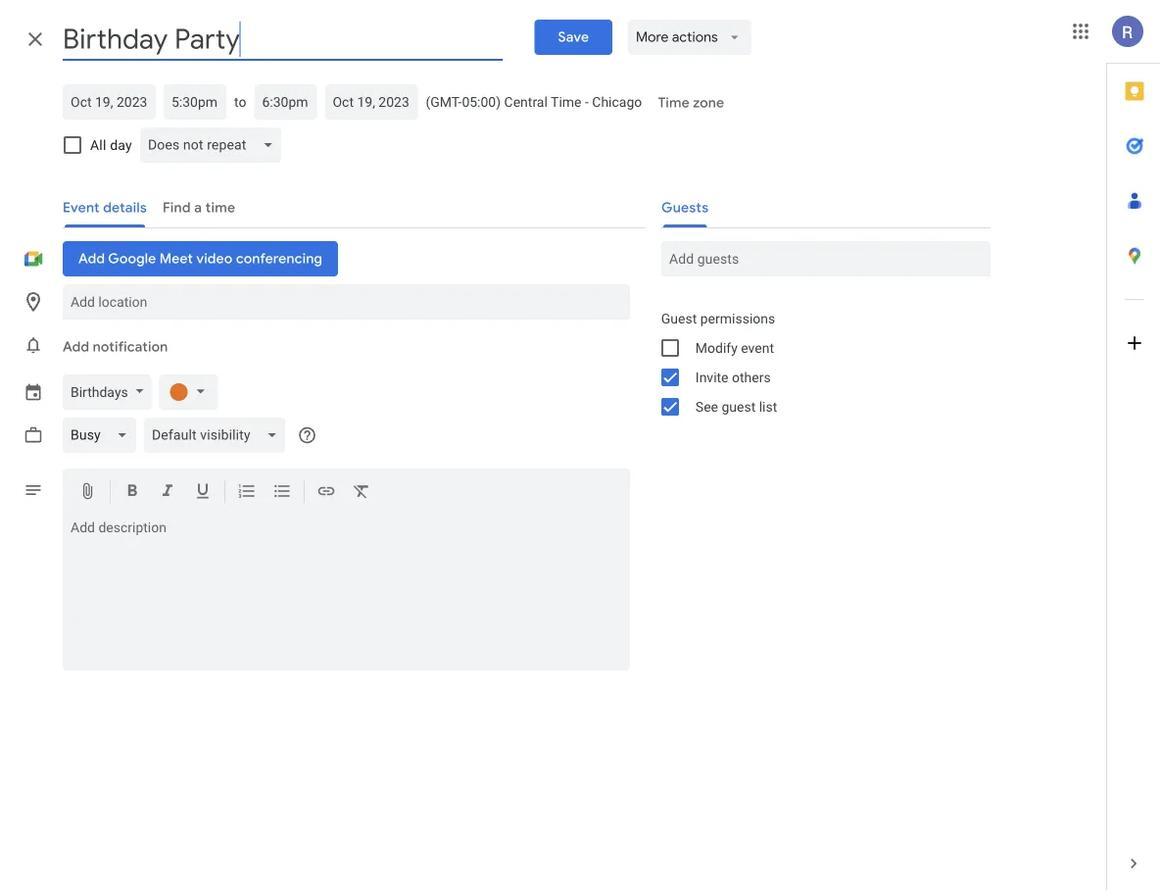 Task type: describe. For each thing, give the bounding box(es) containing it.
notification
[[93, 338, 168, 356]]

modify
[[696, 340, 738, 356]]

all
[[90, 137, 106, 153]]

to
[[234, 94, 247, 110]]

Title text field
[[63, 18, 504, 61]]

save button
[[535, 20, 613, 55]]

bold image
[[123, 481, 142, 504]]

zone
[[693, 94, 725, 112]]

insert link image
[[317, 481, 336, 504]]

save
[[558, 28, 590, 46]]

numbered list image
[[237, 481, 257, 504]]

more actions arrow_drop_down
[[637, 28, 744, 46]]

End time text field
[[262, 90, 309, 114]]

invite
[[696, 369, 729, 385]]

invite others
[[696, 369, 771, 385]]

underline image
[[193, 481, 213, 504]]

group containing guest permissions
[[646, 304, 991, 422]]

time inside button
[[658, 94, 690, 112]]

central
[[505, 94, 548, 110]]

see guest list
[[696, 399, 778, 415]]

arrow_drop_down
[[727, 28, 744, 46]]

guest permissions
[[662, 310, 776, 327]]

Location text field
[[71, 284, 622, 320]]

time zone
[[658, 94, 725, 112]]

all day
[[90, 137, 132, 153]]

permissions
[[701, 310, 776, 327]]

guest
[[722, 399, 756, 415]]

End date text field
[[333, 90, 410, 114]]

05:00)
[[462, 94, 501, 110]]

actions
[[673, 28, 719, 46]]

modify event
[[696, 340, 775, 356]]

others
[[732, 369, 771, 385]]

Start time text field
[[172, 90, 219, 114]]

remove formatting image
[[352, 481, 372, 504]]



Task type: locate. For each thing, give the bounding box(es) containing it.
time left zone
[[658, 94, 690, 112]]

italic image
[[158, 481, 177, 504]]

None field
[[140, 127, 290, 163], [63, 418, 144, 453], [144, 418, 294, 453], [140, 127, 290, 163], [63, 418, 144, 453], [144, 418, 294, 453]]

Description text field
[[63, 520, 630, 667]]

time zone button
[[650, 85, 732, 121]]

day
[[110, 137, 132, 153]]

tab list
[[1108, 64, 1162, 836]]

birthdays
[[71, 384, 128, 400]]

formatting options toolbar
[[63, 469, 630, 516]]

add notification button
[[55, 324, 176, 371]]

(gmt-
[[426, 94, 462, 110]]

add
[[63, 338, 89, 356]]

guest
[[662, 310, 697, 327]]

group
[[646, 304, 991, 422]]

(gmt-05:00) central time - chicago
[[426, 94, 643, 110]]

Start date text field
[[71, 90, 148, 114]]

see
[[696, 399, 719, 415]]

1 horizontal spatial time
[[658, 94, 690, 112]]

more
[[637, 28, 669, 46]]

time
[[551, 94, 582, 110], [658, 94, 690, 112]]

0 horizontal spatial time
[[551, 94, 582, 110]]

event
[[742, 340, 775, 356]]

Guests text field
[[670, 241, 983, 277]]

add notification
[[63, 338, 168, 356]]

bulleted list image
[[273, 481, 292, 504]]

time left -
[[551, 94, 582, 110]]

chicago
[[593, 94, 643, 110]]

list
[[760, 399, 778, 415]]

-
[[585, 94, 589, 110]]



Task type: vqa. For each thing, say whether or not it's contained in the screenshot.
"Title" "TEXT FIELD"
yes



